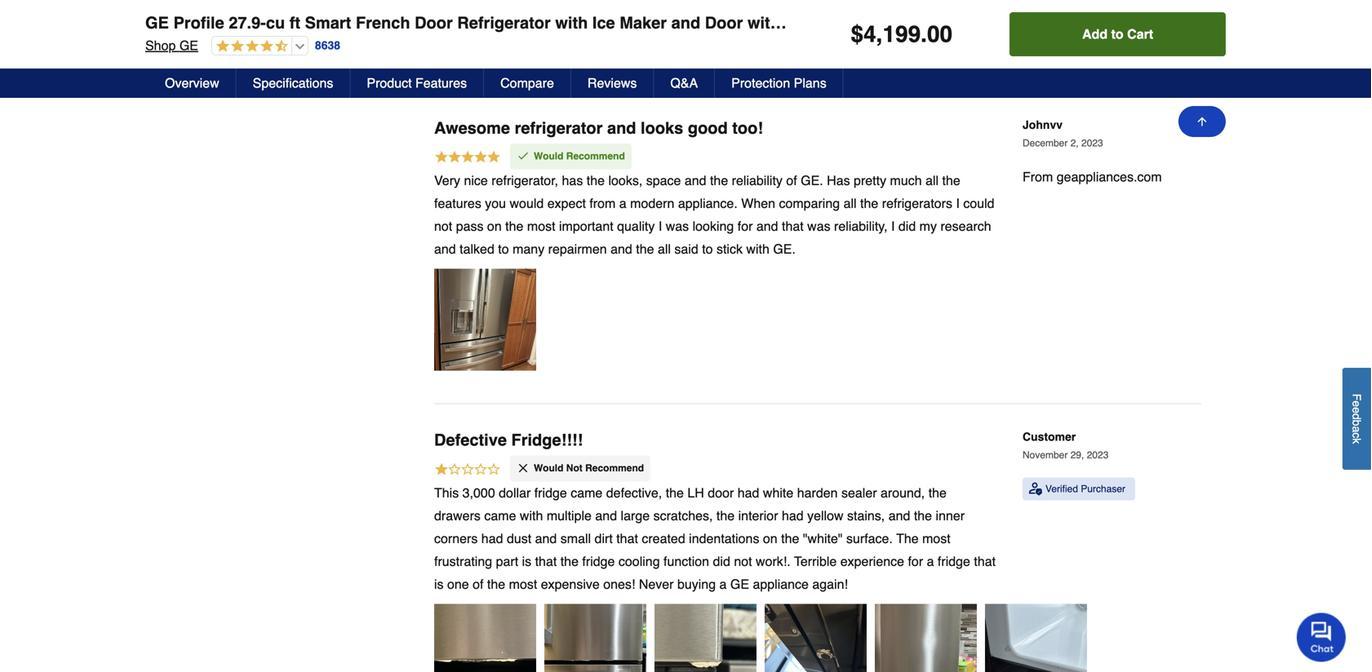 Task type: vqa. For each thing, say whether or not it's contained in the screenshot.
koi
no



Task type: locate. For each thing, give the bounding box(es) containing it.
of inside very nice refrigerator, has the looks, space and the reliability of ge. has pretty much all the features you would expect from a modern appliance. when comparing all the refrigerators i could not pass on the most important quality i was looking for and that was reliability, i did my research and talked to many repairmen and the all said to stick with ge.
[[786, 173, 797, 188]]

to right add
[[1111, 27, 1124, 42]]

0 vertical spatial not
[[434, 219, 452, 234]]

did inside this 3,000 dollar fridge came defective, the lh door had white harden sealer around, the drawers came with multiple and large scratches, the interior had yellow stains, and the inner corners had dust and small dirt that created indentations on the "white" surface. the most frustrating part is that the fridge cooling function did not work!. terrible experience for a fridge that is one of the most expensive ones! never buying a ge appliance again!
[[713, 554, 730, 569]]

0 vertical spatial most
[[527, 219, 555, 234]]

ge. down comparing
[[773, 242, 796, 257]]

1 horizontal spatial did
[[899, 219, 916, 234]]

the up the 'appliance.'
[[710, 173, 728, 188]]

a up the k
[[1350, 426, 1363, 433]]

0 horizontal spatial for
[[738, 219, 753, 234]]

you
[[485, 196, 506, 211]]

q&a button
[[654, 69, 715, 98]]

0 horizontal spatial ge
[[145, 13, 169, 32]]

the down the "pretty"
[[860, 196, 878, 211]]

work!.
[[756, 554, 791, 569]]

came down dollar
[[484, 508, 516, 524]]

surface.
[[846, 531, 893, 546]]

would for fridge!!!!
[[534, 463, 564, 474]]

shop
[[145, 38, 176, 53]]

my
[[920, 219, 937, 234]]

2 horizontal spatial i
[[956, 196, 960, 211]]

https://photos us.bazaarvoice.com/photo/2/cghvdg86bg93zxm/341410cf 2298 5a6a 96a1 33c3e9ad2e6d image
[[434, 604, 536, 673]]

1 horizontal spatial was
[[807, 219, 831, 234]]

of up comparing
[[786, 173, 797, 188]]

refrigerator
[[457, 13, 551, 32]]

0 horizontal spatial to
[[498, 242, 509, 257]]

2023 inside customer november 29, 2023
[[1087, 450, 1109, 461]]

0 horizontal spatial all
[[658, 242, 671, 257]]

defective,
[[606, 486, 662, 501]]

0 horizontal spatial door
[[415, 13, 453, 32]]

0 vertical spatial did
[[899, 219, 916, 234]]

the down part
[[487, 577, 505, 592]]

0 horizontal spatial ge.
[[773, 242, 796, 257]]

0 vertical spatial 2023
[[1081, 138, 1103, 149]]

came down would not recommend
[[571, 486, 603, 501]]

quality
[[617, 219, 655, 234]]

small
[[561, 531, 591, 546]]

https://photos us.bazaarvoice.com/photo/2/cghvdg86bg93zxm/9da1b4bc 7d2f 544f 94c2 c2d1b41479b3 image
[[765, 604, 867, 673]]

did inside very nice refrigerator, has the looks, space and the reliability of ge. has pretty much all the features you would expect from a modern appliance. when comparing all the refrigerators i could not pass on the most important quality i was looking for and that was reliability, i did my research and talked to many repairmen and the all said to stick with ge.
[[899, 219, 916, 234]]

fridge!!!!
[[511, 431, 583, 450]]

e up b
[[1350, 407, 1363, 414]]

and down around,
[[889, 508, 910, 524]]

a inside very nice refrigerator, has the looks, space and the reliability of ge. has pretty much all the features you would expect from a modern appliance. when comparing all the refrigerators i could not pass on the most important quality i was looking for and that was reliability, i did my research and talked to many repairmen and the all said to stick with ge.
[[619, 196, 627, 211]]

1 vertical spatial on
[[763, 531, 778, 546]]

too!
[[732, 119, 763, 138]]

reliability,
[[834, 219, 888, 234]]

a right buying
[[719, 577, 727, 592]]

2 horizontal spatial to
[[1111, 27, 1124, 42]]

was down comparing
[[807, 219, 831, 234]]

did down indentations
[[713, 554, 730, 569]]

all left the said
[[658, 242, 671, 257]]

most up many
[[527, 219, 555, 234]]

pass
[[456, 219, 484, 234]]

ge. up comparing
[[801, 173, 823, 188]]

to right the said
[[702, 242, 713, 257]]

not inside this 3,000 dollar fridge came defective, the lh door had white harden sealer around, the drawers came with multiple and large scratches, the interior had yellow stains, and the inner corners had dust and small dirt that created indentations on the "white" surface. the most frustrating part is that the fridge cooling function did not work!. terrible experience for a fridge that is one of the most expensive ones! never buying a ge appliance again!
[[734, 554, 752, 569]]

resistant
[[939, 13, 1007, 32]]

steel)
[[1088, 13, 1132, 32]]

2 horizontal spatial door
[[799, 13, 837, 32]]

https://photos us.bazaarvoice.com/photo/2/cghvdg86bg93zxm/cec2c5ba 8efe 5aa3 be4a fc501d8af50e image
[[544, 604, 646, 673]]

came
[[571, 486, 603, 501], [484, 508, 516, 524]]

with inside very nice refrigerator, has the looks, space and the reliability of ge. has pretty much all the features you would expect from a modern appliance. when comparing all the refrigerators i could not pass on the most important quality i was looking for and that was reliability, i did my research and talked to many repairmen and the all said to stick with ge.
[[746, 242, 770, 257]]

0 horizontal spatial with
[[520, 508, 543, 524]]

experience
[[840, 554, 904, 569]]

0 horizontal spatial of
[[473, 577, 484, 592]]

1 horizontal spatial on
[[763, 531, 778, 546]]

most down part
[[509, 577, 537, 592]]

product
[[367, 75, 412, 91]]

corners
[[434, 531, 478, 546]]

1 vertical spatial came
[[484, 508, 516, 524]]

2 vertical spatial ge
[[730, 577, 749, 592]]

protection plans button
[[715, 69, 844, 98]]

1 vertical spatial ge.
[[773, 242, 796, 257]]

0 vertical spatial came
[[571, 486, 603, 501]]

1 horizontal spatial all
[[844, 196, 857, 211]]

energy
[[1137, 13, 1205, 32]]

all right much
[[926, 173, 939, 188]]

2023 inside johnvv december 2, 2023
[[1081, 138, 1103, 149]]

2 horizontal spatial ge
[[730, 577, 749, 592]]

00
[[927, 21, 953, 47]]

for down when
[[738, 219, 753, 234]]

0 vertical spatial is
[[522, 554, 531, 569]]

2023 right 29,
[[1087, 450, 1109, 461]]

1 horizontal spatial not
[[734, 554, 752, 569]]

a right from
[[619, 196, 627, 211]]

with up dust
[[520, 508, 543, 524]]

that
[[782, 219, 804, 234], [616, 531, 638, 546], [535, 554, 557, 569], [974, 554, 996, 569]]

research
[[941, 219, 991, 234]]

2 horizontal spatial with
[[746, 242, 770, 257]]

with left ice
[[555, 13, 588, 32]]

november
[[1023, 450, 1068, 461]]

0 horizontal spatial i
[[659, 219, 662, 234]]

4.5 stars image
[[212, 39, 288, 54]]

buying
[[677, 577, 716, 592]]

0 vertical spatial ge.
[[801, 173, 823, 188]]

appliance.
[[678, 196, 738, 211]]

0 vertical spatial of
[[786, 173, 797, 188]]

0 vertical spatial on
[[487, 219, 502, 234]]

checkmark image
[[517, 150, 530, 163]]

2 horizontal spatial all
[[926, 173, 939, 188]]

1 horizontal spatial of
[[786, 173, 797, 188]]

had down the white
[[782, 508, 804, 524]]

cu
[[266, 13, 285, 32]]

e
[[1350, 401, 1363, 407], [1350, 407, 1363, 414]]

the down would at the top left of page
[[505, 219, 524, 234]]

with inside this 3,000 dollar fridge came defective, the lh door had white harden sealer around, the drawers came with multiple and large scratches, the interior had yellow stains, and the inner corners had dust and small dirt that created indentations on the "white" surface. the most frustrating part is that the fridge cooling function did not work!. terrible experience for a fridge that is one of the most expensive ones! never buying a ge appliance again!
[[520, 508, 543, 524]]

smart
[[305, 13, 351, 32]]

1 horizontal spatial ge
[[179, 38, 198, 53]]

1 vertical spatial would
[[534, 463, 564, 474]]

2 would from the top
[[534, 463, 564, 474]]

d
[[1350, 414, 1363, 420]]

this
[[434, 486, 459, 501]]

1 horizontal spatial to
[[702, 242, 713, 257]]

1 vertical spatial of
[[473, 577, 484, 592]]

2 vertical spatial with
[[520, 508, 543, 524]]

e up d
[[1350, 401, 1363, 407]]

would for refrigerator
[[534, 151, 564, 162]]

on down you
[[487, 219, 502, 234]]

fridge down inner
[[938, 554, 970, 569]]

ge
[[145, 13, 169, 32], [179, 38, 198, 53], [730, 577, 749, 592]]

defective
[[434, 431, 507, 450]]

scratches,
[[653, 508, 713, 524]]

1 would from the top
[[534, 151, 564, 162]]

with right stick
[[746, 242, 770, 257]]

1 vertical spatial all
[[844, 196, 857, 211]]

ge down profile
[[179, 38, 198, 53]]

f e e d b a c k
[[1350, 394, 1363, 444]]

recommend down awesome refrigerator and looks good too!
[[566, 151, 625, 162]]

for down the
[[908, 554, 923, 569]]

maker
[[620, 13, 667, 32]]

1 horizontal spatial is
[[522, 554, 531, 569]]

1 vertical spatial did
[[713, 554, 730, 569]]

2023 for defective fridge!!!!
[[1087, 450, 1109, 461]]

function
[[664, 554, 709, 569]]

and up the 'appliance.'
[[685, 173, 706, 188]]

and right maker
[[671, 13, 700, 32]]

was up the said
[[666, 219, 689, 234]]

most down inner
[[922, 531, 951, 546]]

looks,
[[608, 173, 643, 188]]

ge left appliance
[[730, 577, 749, 592]]

reviews button
[[571, 69, 654, 98]]

and left talked
[[434, 242, 456, 257]]

reviews
[[588, 75, 637, 91]]

arrow up image
[[1196, 115, 1209, 128]]

0 horizontal spatial was
[[666, 219, 689, 234]]

2 horizontal spatial had
[[782, 508, 804, 524]]

door left within
[[705, 13, 743, 32]]

would right close 'icon'
[[534, 463, 564, 474]]

0 vertical spatial would
[[534, 151, 564, 162]]

2 vertical spatial had
[[481, 531, 503, 546]]

0 horizontal spatial had
[[481, 531, 503, 546]]

b
[[1350, 420, 1363, 426]]

0 horizontal spatial came
[[484, 508, 516, 524]]

1 vertical spatial is
[[434, 577, 444, 592]]

close image
[[517, 462, 530, 475]]

2 e from the top
[[1350, 407, 1363, 414]]

8638
[[315, 39, 340, 52]]

most inside very nice refrigerator, has the looks, space and the reliability of ge. has pretty much all the features you would expect from a modern appliance. when comparing all the refrigerators i could not pass on the most important quality i was looking for and that was reliability, i did my research and talked to many repairmen and the all said to stick with ge.
[[527, 219, 555, 234]]

1 horizontal spatial door
[[705, 13, 743, 32]]

for inside very nice refrigerator, has the looks, space and the reliability of ge. has pretty much all the features you would expect from a modern appliance. when comparing all the refrigerators i could not pass on the most important quality i was looking for and that was reliability, i did my research and talked to many repairmen and the all said to stick with ge.
[[738, 219, 753, 234]]

not left pass
[[434, 219, 452, 234]]

2 was from the left
[[807, 219, 831, 234]]

1 horizontal spatial had
[[738, 486, 759, 501]]

i
[[956, 196, 960, 211], [659, 219, 662, 234], [891, 219, 895, 234]]

to left many
[[498, 242, 509, 257]]

star
[[1210, 13, 1253, 32]]

looks
[[641, 119, 683, 138]]

ge.
[[801, 173, 823, 188], [773, 242, 796, 257]]

expect
[[547, 196, 586, 211]]

would right checkmark image at the top left of the page
[[534, 151, 564, 162]]

again!
[[812, 577, 848, 592]]

ice
[[592, 13, 615, 32]]

is right part
[[522, 554, 531, 569]]

i right "reliability,"
[[891, 219, 895, 234]]

2023 right 2,
[[1081, 138, 1103, 149]]

for inside this 3,000 dollar fridge came defective, the lh door had white harden sealer around, the drawers came with multiple and large scratches, the interior had yellow stains, and the inner corners had dust and small dirt that created indentations on the "white" surface. the most frustrating part is that the fridge cooling function did not work!. terrible experience for a fridge that is one of the most expensive ones! never buying a ge appliance again!
[[908, 554, 923, 569]]

to inside add to cart 'button'
[[1111, 27, 1124, 42]]

had left dust
[[481, 531, 503, 546]]

part
[[496, 554, 518, 569]]

i down modern in the top left of the page
[[659, 219, 662, 234]]

0 horizontal spatial on
[[487, 219, 502, 234]]

fridge down the dirt
[[582, 554, 615, 569]]

recommend up the defective,
[[585, 463, 644, 474]]

indentations
[[689, 531, 759, 546]]

https://photos us.bazaarvoice.com/photo/2/cghvdg86bg93zxm/806d5780 c6e1 50e0 b57f c00bf6488c16 image
[[875, 604, 977, 673]]

3 door from the left
[[799, 13, 837, 32]]

1 horizontal spatial for
[[908, 554, 923, 569]]

1 vertical spatial most
[[922, 531, 951, 546]]

the up expensive
[[561, 554, 579, 569]]

the right "has"
[[587, 173, 605, 188]]

terrible
[[794, 554, 837, 569]]

had up interior
[[738, 486, 759, 501]]

very nice refrigerator, has the looks, space and the reliability of ge. has pretty much all the features you would expect from a modern appliance. when comparing all the refrigerators i could not pass on the most important quality i was looking for and that was reliability, i did my research and talked to many repairmen and the all said to stick with ge.
[[434, 173, 995, 257]]

1 was from the left
[[666, 219, 689, 234]]

stick
[[717, 242, 743, 257]]

on up work!.
[[763, 531, 778, 546]]

a right experience
[[927, 554, 934, 569]]

of right one
[[473, 577, 484, 592]]

stainless
[[1011, 13, 1083, 32]]

1 vertical spatial 2023
[[1087, 450, 1109, 461]]

very
[[434, 173, 460, 188]]

door right "french"
[[415, 13, 453, 32]]

was
[[666, 219, 689, 234], [807, 219, 831, 234]]

https://photos us.bazaarvoice.com/photo/2/cghvdg86bg93zxm/376b17e9 8cfb 5570 9f31 32f32c2c0d4d image
[[655, 604, 757, 673]]

geappliances.com
[[1057, 169, 1162, 184]]

did left my at top
[[899, 219, 916, 234]]

1 horizontal spatial with
[[555, 13, 588, 32]]

1 vertical spatial not
[[734, 554, 752, 569]]

door left $ in the top right of the page
[[799, 13, 837, 32]]

0 vertical spatial for
[[738, 219, 753, 234]]

i left could
[[956, 196, 960, 211]]

not down indentations
[[734, 554, 752, 569]]

for
[[738, 219, 753, 234], [908, 554, 923, 569]]

on
[[487, 219, 502, 234], [763, 531, 778, 546]]

0 horizontal spatial did
[[713, 554, 730, 569]]

is left one
[[434, 577, 444, 592]]

ge up shop
[[145, 13, 169, 32]]

when
[[741, 196, 775, 211]]

1 horizontal spatial fridge
[[582, 554, 615, 569]]

dollar
[[499, 486, 531, 501]]

27.9-
[[229, 13, 266, 32]]

drawers
[[434, 508, 481, 524]]

add
[[1082, 27, 1108, 42]]

created
[[642, 531, 685, 546]]

recommend
[[566, 151, 625, 162], [585, 463, 644, 474]]

plans
[[794, 75, 827, 91]]

fridge up multiple
[[534, 486, 567, 501]]

2 horizontal spatial fridge
[[938, 554, 970, 569]]

1 vertical spatial for
[[908, 554, 923, 569]]

yellow
[[807, 508, 844, 524]]

all up "reliability,"
[[844, 196, 857, 211]]

talked
[[460, 242, 494, 257]]

overview
[[165, 75, 219, 91]]

appliance
[[753, 577, 809, 592]]

specifications
[[253, 75, 333, 91]]

1 vertical spatial with
[[746, 242, 770, 257]]

0 horizontal spatial not
[[434, 219, 452, 234]]



Task type: describe. For each thing, give the bounding box(es) containing it.
would not recommend
[[534, 463, 644, 474]]

$ 4,199 . 00
[[851, 21, 953, 47]]

2 vertical spatial most
[[509, 577, 537, 592]]

awesome
[[434, 119, 510, 138]]

stains,
[[847, 508, 885, 524]]

2 door from the left
[[705, 13, 743, 32]]

shop ge
[[145, 38, 198, 53]]

one
[[447, 577, 469, 592]]

1 vertical spatial ge
[[179, 38, 198, 53]]

the down quality
[[636, 242, 654, 257]]

add to cart
[[1082, 27, 1153, 42]]

verified purchaser icon image
[[1029, 483, 1042, 496]]

add to cart button
[[1010, 12, 1226, 56]]

multiple
[[547, 508, 592, 524]]

large
[[621, 508, 650, 524]]

0 vertical spatial all
[[926, 173, 939, 188]]

defective fridge!!!!
[[434, 431, 583, 450]]

profile
[[173, 13, 224, 32]]

1 horizontal spatial i
[[891, 219, 895, 234]]

the up inner
[[929, 486, 947, 501]]

0 vertical spatial ge
[[145, 13, 169, 32]]

dust
[[507, 531, 531, 546]]

french
[[356, 13, 410, 32]]

compare
[[500, 75, 554, 91]]

1 door from the left
[[415, 13, 453, 32]]

december
[[1023, 138, 1068, 149]]

chat invite button image
[[1297, 613, 1347, 662]]

1 horizontal spatial came
[[571, 486, 603, 501]]

0 vertical spatial recommend
[[566, 151, 625, 162]]

important
[[559, 219, 614, 234]]

product features button
[[350, 69, 484, 98]]

1 vertical spatial recommend
[[585, 463, 644, 474]]

frustrating
[[434, 554, 492, 569]]

the up work!.
[[781, 531, 799, 546]]

3,000
[[463, 486, 495, 501]]

4,199
[[864, 21, 921, 47]]

0 vertical spatial had
[[738, 486, 759, 501]]

f e e d b a c k button
[[1343, 368, 1371, 470]]

verified
[[1046, 484, 1078, 495]]

features
[[415, 75, 467, 91]]

inner
[[936, 508, 965, 524]]

ge profile 27.9-cu ft smart french door refrigerator with ice maker and door within door (fingerprint-resistant stainless steel) energy star
[[145, 13, 1253, 32]]

looking
[[693, 219, 734, 234]]

not
[[566, 463, 583, 474]]

the up "refrigerators"
[[942, 173, 960, 188]]

1 star image
[[434, 462, 501, 479]]

a inside "button"
[[1350, 426, 1363, 433]]

q&a
[[670, 75, 698, 91]]

has
[[827, 173, 850, 188]]

refrigerator,
[[492, 173, 558, 188]]

specifications button
[[236, 69, 350, 98]]

from
[[590, 196, 616, 211]]

ge inside this 3,000 dollar fridge came defective, the lh door had white harden sealer around, the drawers came with multiple and large scratches, the interior had yellow stains, and the inner corners had dust and small dirt that created indentations on the "white" surface. the most frustrating part is that the fridge cooling function did not work!. terrible experience for a fridge that is one of the most expensive ones! never buying a ge appliance again!
[[730, 577, 749, 592]]

reliability
[[732, 173, 783, 188]]

.
[[921, 21, 927, 47]]

customer november 29, 2023
[[1023, 431, 1109, 461]]

space
[[646, 173, 681, 188]]

good
[[688, 119, 728, 138]]

product features
[[367, 75, 467, 91]]

would
[[510, 196, 544, 211]]

customer
[[1023, 431, 1076, 444]]

5 stars image
[[434, 150, 501, 167]]

"white"
[[803, 531, 843, 546]]

on inside this 3,000 dollar fridge came defective, the lh door had white harden sealer around, the drawers came with multiple and large scratches, the interior had yellow stains, and the inner corners had dust and small dirt that created indentations on the "white" surface. the most frustrating part is that the fridge cooling function did not work!. terrible experience for a fridge that is one of the most expensive ones! never buying a ge appliance again!
[[763, 531, 778, 546]]

1 e from the top
[[1350, 401, 1363, 407]]

the left inner
[[914, 508, 932, 524]]

cart
[[1127, 27, 1153, 42]]

0 vertical spatial with
[[555, 13, 588, 32]]

from geappliances.com
[[1023, 169, 1162, 184]]

on inside very nice refrigerator, has the looks, space and the reliability of ge. has pretty much all the features you would expect from a modern appliance. when comparing all the refrigerators i could not pass on the most important quality i was looking for and that was reliability, i did my research and talked to many repairmen and the all said to stick with ge.
[[487, 219, 502, 234]]

2023 for awesome refrigerator and looks good too!
[[1081, 138, 1103, 149]]

around,
[[881, 486, 925, 501]]

pretty
[[854, 173, 886, 188]]

expensive
[[541, 577, 600, 592]]

and down when
[[756, 219, 778, 234]]

white
[[763, 486, 794, 501]]

https://photos us.bazaarvoice.com/photo/2/cghvdg86z2vfyxbwbglhbmnlcw/b784b45f 92fc 5e8b b320 07d20a0f9599 image
[[434, 269, 536, 371]]

harden
[[797, 486, 838, 501]]

2 vertical spatial all
[[658, 242, 671, 257]]

this 3,000 dollar fridge came defective, the lh door had white harden sealer around, the drawers came with multiple and large scratches, the interior had yellow stains, and the inner corners had dust and small dirt that created indentations on the "white" surface. the most frustrating part is that the fridge cooling function did not work!. terrible experience for a fridge that is one of the most expensive ones! never buying a ge appliance again!
[[434, 486, 996, 592]]

of inside this 3,000 dollar fridge came defective, the lh door had white harden sealer around, the drawers came with multiple and large scratches, the interior had yellow stains, and the inner corners had dust and small dirt that created indentations on the "white" surface. the most frustrating part is that the fridge cooling function did not work!. terrible experience for a fridge that is one of the most expensive ones! never buying a ge appliance again!
[[473, 577, 484, 592]]

c
[[1350, 433, 1363, 438]]

https://photos us.bazaarvoice.com/photo/2/cghvdg86bg93zxm/a3fb1029 97ff 5c8c ae08 0a703973c612 image
[[985, 604, 1087, 673]]

ft
[[290, 13, 300, 32]]

1 horizontal spatial ge.
[[801, 173, 823, 188]]

the
[[896, 531, 919, 546]]

purchaser
[[1081, 484, 1126, 495]]

that inside very nice refrigerator, has the looks, space and the reliability of ge. has pretty much all the features you would expect from a modern appliance. when comparing all the refrigerators i could not pass on the most important quality i was looking for and that was reliability, i did my research and talked to many repairmen and the all said to stick with ge.
[[782, 219, 804, 234]]

2,
[[1071, 138, 1079, 149]]

the up indentations
[[717, 508, 735, 524]]

$
[[851, 21, 864, 47]]

interior
[[738, 508, 778, 524]]

and right dust
[[535, 531, 557, 546]]

not inside very nice refrigerator, has the looks, space and the reliability of ge. has pretty much all the features you would expect from a modern appliance. when comparing all the refrigerators i could not pass on the most important quality i was looking for and that was reliability, i did my research and talked to many repairmen and the all said to stick with ge.
[[434, 219, 452, 234]]

the left lh
[[666, 486, 684, 501]]

and down quality
[[611, 242, 632, 257]]

and left looks
[[607, 119, 636, 138]]

verified purchaser
[[1046, 484, 1126, 495]]

comparing
[[779, 196, 840, 211]]

0 horizontal spatial is
[[434, 577, 444, 592]]

lh
[[688, 486, 704, 501]]

ones!
[[603, 577, 635, 592]]

and up the dirt
[[595, 508, 617, 524]]

compare button
[[484, 69, 571, 98]]

sealer
[[841, 486, 877, 501]]

0 horizontal spatial fridge
[[534, 486, 567, 501]]

f
[[1350, 394, 1363, 401]]

has
[[562, 173, 583, 188]]

johnvv december 2, 2023
[[1023, 118, 1103, 149]]

1 vertical spatial had
[[782, 508, 804, 524]]



